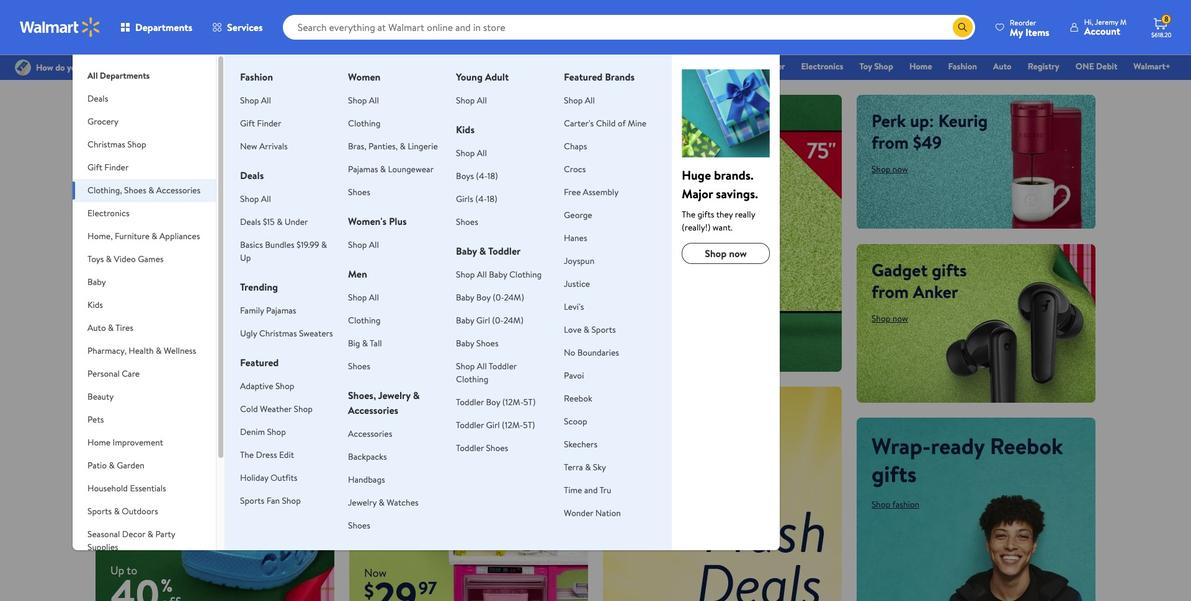 Task type: locate. For each thing, give the bounding box(es) containing it.
24m) for baby girl (0-24m)
[[503, 315, 524, 327]]

gift inside dropdown button
[[87, 161, 102, 174]]

0 vertical spatial kids
[[456, 123, 475, 136]]

bundles
[[265, 239, 295, 251]]

now down kids dropdown button
[[131, 321, 147, 334]]

24m) down baby boy (0-24m)
[[503, 315, 524, 327]]

shop all for kids
[[456, 147, 487, 159]]

shop all down "young" at the left
[[456, 94, 487, 107]]

(4-
[[476, 170, 487, 182], [475, 193, 487, 205]]

2 horizontal spatial christmas
[[668, 60, 706, 73]]

1 horizontal spatial the
[[682, 208, 695, 221]]

boy for toddler
[[486, 396, 500, 409]]

featured brands
[[564, 70, 635, 84]]

0 horizontal spatial reebok
[[564, 393, 592, 405]]

auto link
[[988, 60, 1017, 73]]

shop all link for women
[[348, 94, 379, 107]]

basics bundles $19.99 & up
[[240, 239, 327, 264]]

(12m- up toddler girl (12m-5t) link on the bottom left of page
[[502, 396, 523, 409]]

shop all toddler clothing
[[456, 360, 517, 386]]

going
[[364, 172, 484, 241]]

shoes link up women's
[[348, 186, 370, 199]]

1 vertical spatial home
[[87, 437, 111, 449]]

& left tires
[[108, 322, 114, 334]]

24m) for baby boy (0-24m)
[[504, 292, 524, 304]]

sports up seasonal
[[87, 506, 112, 518]]

0 vertical spatial christmas
[[668, 60, 706, 73]]

gadget
[[872, 258, 928, 282]]

5t) for toddler girl (12m-5t)
[[523, 419, 535, 432]]

5t) down toddler boy (12m-5t)
[[523, 419, 535, 432]]

new arrivals
[[240, 140, 288, 153]]

1 vertical spatial auto
[[87, 322, 106, 334]]

& down walmart site-wide search box
[[607, 60, 613, 73]]

all up the up
[[261, 94, 271, 107]]

hi,
[[1084, 17, 1093, 27]]

2 5t) from the top
[[523, 419, 535, 432]]

1 vertical spatial kids
[[87, 299, 103, 311]]

2 clothing link from the top
[[348, 315, 380, 327]]

1 vertical spatial crocs
[[110, 282, 166, 313]]

ugly
[[240, 328, 257, 340]]

to inside "group"
[[127, 563, 137, 579]]

christmas inside dropdown button
[[87, 138, 125, 151]]

auto inside dropdown button
[[87, 322, 106, 334]]

departments up deals dropdown button
[[100, 69, 150, 82]]

time and tru
[[564, 484, 611, 497]]

boy
[[476, 292, 491, 304], [486, 396, 500, 409]]

now dollar 29.97 null group
[[349, 566, 437, 602]]

all down women at the left
[[369, 94, 379, 107]]

all for shop all link corresponding to featured brands
[[585, 94, 595, 107]]

gifts up (really!)
[[698, 208, 714, 221]]

0 horizontal spatial christmas
[[87, 138, 125, 151]]

toy shop link
[[854, 60, 899, 73]]

& inside seasonal decor & party supplies
[[147, 529, 153, 541]]

1 horizontal spatial crocs
[[564, 163, 586, 176]]

to for up to 65% off
[[651, 400, 672, 431]]

1 vertical spatial featured
[[240, 356, 279, 370]]

jeremy
[[1095, 17, 1118, 27]]

1 horizontal spatial jewelry
[[378, 389, 411, 403]]

gifts right gadget
[[932, 258, 967, 282]]

0 horizontal spatial gift finder link
[[240, 117, 281, 130]]

1 vertical spatial essentials
[[130, 483, 166, 495]]

boy up baby girl (0-24m)
[[476, 292, 491, 304]]

(0-
[[493, 292, 504, 304], [492, 315, 503, 327]]

accessories down it's
[[348, 428, 392, 440]]

the inside huge brands. major savings. the gifts they really (really!) want.
[[682, 208, 695, 221]]

0 horizontal spatial home
[[87, 437, 111, 449]]

shop now down perk
[[872, 163, 908, 176]]

the up (really!)
[[682, 208, 695, 221]]

brands.
[[714, 167, 754, 184]]

shop now link for crocs for your crew
[[110, 321, 147, 334]]

baby up baby girl (0-24m)
[[456, 292, 474, 304]]

off up gift finder dropdown button
[[146, 130, 169, 154]]

jewelry inside shoes, jewelry & accessories
[[378, 389, 411, 403]]

grocery for grocery
[[87, 115, 118, 128]]

all departments
[[87, 69, 150, 82]]

walmart+
[[1134, 60, 1171, 73]]

toddler for boy
[[456, 396, 484, 409]]

all left all
[[369, 239, 379, 251]]

shop all up carter's
[[564, 94, 595, 107]]

1 5t) from the top
[[523, 396, 536, 409]]

1 horizontal spatial home
[[909, 60, 932, 73]]

now up clothing, shoes & accessories
[[131, 163, 147, 176]]

toddler boy (12m-5t) link
[[456, 396, 536, 409]]

deals left the $15
[[240, 216, 261, 228]]

1 horizontal spatial featured
[[564, 70, 603, 84]]

sports left fan
[[240, 495, 264, 507]]

1 vertical spatial (4-
[[475, 193, 487, 205]]

perk
[[872, 109, 906, 133]]

it's
[[364, 401, 387, 425]]

up right reebok link
[[618, 400, 646, 431]]

shop now up health
[[110, 321, 147, 334]]

kids up the boys
[[456, 123, 475, 136]]

all for shop all baby clothing link
[[477, 269, 487, 281]]

1 vertical spatial the
[[240, 449, 254, 462]]

2 vertical spatial gift finder
[[87, 161, 129, 174]]

now for perk up: keurig from $49
[[893, 163, 908, 176]]

1 vertical spatial 18)
[[487, 193, 497, 205]]

pajamas down bras,
[[348, 163, 378, 176]]

1 horizontal spatial grocery
[[574, 60, 605, 73]]

toddler inside shop all toddler clothing
[[489, 360, 517, 373]]

baby up shop all baby clothing
[[456, 244, 477, 258]]

all for shop all link associated with women
[[369, 94, 379, 107]]

0 horizontal spatial pajamas
[[266, 305, 296, 317]]

accessories inside dropdown button
[[156, 184, 200, 197]]

0 vertical spatial electronics
[[801, 60, 843, 73]]

shoes link down girls
[[456, 216, 478, 228]]

all for shop all toddler clothing link
[[477, 360, 487, 373]]

up inside up to 40 percent off "group"
[[110, 563, 124, 579]]

featured
[[564, 70, 603, 84], [240, 356, 279, 370]]

shop now for gadget gifts from anker
[[872, 312, 908, 325]]

christmas shop inside dropdown button
[[87, 138, 146, 151]]

shop all up the up
[[240, 94, 271, 107]]

shop samsung link
[[427, 246, 481, 259]]

household essentials
[[87, 483, 166, 495]]

carter's child of mine link
[[564, 117, 646, 130]]

shop inside shop all toddler clothing
[[456, 360, 475, 373]]

0 vertical spatial 18)
[[487, 170, 498, 182]]

keurig
[[938, 109, 988, 133]]

the
[[682, 208, 695, 221], [240, 449, 254, 462]]

(4- right the boys
[[476, 170, 487, 182]]

clothing inside shop all toddler clothing
[[456, 373, 488, 386]]

shop now down gadget gifts from anker
[[872, 312, 908, 325]]

crocs up auto & tires dropdown button at the left of page
[[110, 282, 166, 313]]

pets button
[[73, 409, 216, 432]]

1 vertical spatial 5t)
[[523, 419, 535, 432]]

chaps
[[564, 140, 587, 153]]

registry link
[[1022, 60, 1065, 73]]

pajamas & loungewear link
[[348, 163, 434, 176]]

2 (12m- from the top
[[502, 419, 523, 432]]

crocs for crocs for your crew
[[110, 282, 166, 313]]

deals down new
[[240, 169, 264, 182]]

items
[[1025, 25, 1049, 39]]

shop all for men
[[348, 292, 379, 304]]

0 horizontal spatial sports
[[87, 506, 112, 518]]

0 vertical spatial 24m)
[[504, 292, 524, 304]]

all for shop all link under women's
[[369, 239, 379, 251]]

2 vertical spatial finder
[[104, 161, 129, 174]]

shop now link down perk
[[872, 163, 908, 176]]

shop all for deals
[[240, 193, 271, 205]]

1 vertical spatial reebok
[[990, 431, 1063, 462]]

grocery inside dropdown button
[[87, 115, 118, 128]]

0 vertical spatial auto
[[993, 60, 1012, 73]]

1 vertical spatial finder
[[257, 117, 281, 130]]

off right 65%
[[723, 400, 752, 431]]

0 vertical spatial up
[[240, 252, 251, 264]]

0 vertical spatial from
[[872, 130, 909, 154]]

up
[[250, 109, 269, 133]]

(0- down baby boy (0-24m)
[[492, 315, 503, 327]]

shop now for select lego® sets up to 20% off
[[110, 163, 147, 176]]

1 horizontal spatial auto
[[993, 60, 1012, 73]]

2 horizontal spatial gift
[[743, 60, 758, 73]]

0 vertical spatial finder
[[761, 60, 785, 73]]

shoes down baby girl (0-24m) link in the left of the page
[[476, 337, 499, 350]]

finder inside dropdown button
[[104, 161, 129, 174]]

arrivals
[[259, 140, 288, 153]]

0 horizontal spatial featured
[[240, 356, 279, 370]]

0 horizontal spatial grocery
[[87, 115, 118, 128]]

(12m- for boy
[[502, 396, 523, 409]]

walmart image
[[20, 17, 100, 37]]

(4- for boys
[[476, 170, 487, 182]]

shop all down women's
[[348, 239, 379, 251]]

party
[[155, 529, 175, 541]]

off inside select lego® sets up to 20% off
[[146, 130, 169, 154]]

christmas shop for christmas shop link
[[668, 60, 727, 73]]

justice
[[564, 278, 590, 290]]

toddler up toddler shoes link
[[456, 419, 484, 432]]

1 vertical spatial to
[[651, 400, 672, 431]]

accessories down shoes,
[[348, 404, 398, 417]]

deals button
[[73, 87, 216, 110]]

mine
[[628, 117, 646, 130]]

fashion link
[[943, 60, 983, 73]]

shop now up the backpacks link
[[364, 433, 401, 446]]

0 vertical spatial gift finder
[[743, 60, 785, 73]]

1 horizontal spatial to
[[274, 109, 290, 133]]

& inside "link"
[[607, 60, 613, 73]]

grocery inside "link"
[[574, 60, 605, 73]]

1 vertical spatial (0-
[[492, 315, 503, 327]]

0 vertical spatial reebok
[[564, 393, 592, 405]]

skechers link
[[564, 439, 598, 451]]

deals for the deals link
[[537, 60, 558, 73]]

fashion up the up
[[240, 70, 273, 84]]

kids up auto & tires
[[87, 299, 103, 311]]

clothing up toddler boy (12m-5t)
[[456, 373, 488, 386]]

bras,
[[348, 140, 366, 153]]

deals inside deals dropdown button
[[87, 92, 108, 105]]

departments
[[135, 20, 192, 34], [100, 69, 150, 82]]

1 vertical spatial (12m-
[[502, 419, 523, 432]]

1 vertical spatial boy
[[486, 396, 500, 409]]

1 horizontal spatial gift finder link
[[738, 60, 791, 73]]

shop now link up clothing, shoes & accessories
[[110, 163, 147, 176]]

baby down toys
[[87, 276, 106, 288]]

essentials inside grocery & essentials "link"
[[615, 60, 652, 73]]

boy for baby
[[476, 292, 491, 304]]

all for shop all link corresponding to deals
[[261, 193, 271, 205]]

all departments link
[[73, 55, 216, 87]]

shop all link up boys (4-18) link
[[456, 147, 487, 159]]

pajamas
[[348, 163, 378, 176], [266, 305, 296, 317]]

1 horizontal spatial kids
[[456, 123, 475, 136]]

toys & video games button
[[73, 248, 216, 271]]

toddler girl (12m-5t) link
[[456, 419, 535, 432]]

2 vertical spatial to
[[127, 563, 137, 579]]

baby inside dropdown button
[[87, 276, 106, 288]]

christmas for christmas shop link
[[668, 60, 706, 73]]

terra & sky link
[[564, 462, 606, 474]]

up for up to 65% off
[[618, 400, 646, 431]]

accessories inside shoes, jewelry & accessories
[[348, 404, 398, 417]]

fan
[[267, 495, 280, 507]]

to
[[274, 109, 290, 133], [651, 400, 672, 431], [127, 563, 137, 579]]

finder up clothing,
[[104, 161, 129, 174]]

1 vertical spatial off
[[723, 400, 752, 431]]

2 vertical spatial up
[[110, 563, 124, 579]]

5t) for toddler boy (12m-5t)
[[523, 396, 536, 409]]

from
[[872, 130, 909, 154], [872, 279, 909, 304]]

sports up boundaries
[[591, 324, 616, 336]]

skechers
[[564, 439, 598, 451]]

electronics left toy
[[801, 60, 843, 73]]

$15
[[263, 216, 275, 228]]

& inside shoes, jewelry & accessories
[[413, 389, 420, 403]]

toddler for shoes
[[456, 442, 484, 455]]

auto for auto & tires
[[87, 322, 106, 334]]

clothing link for women
[[348, 117, 380, 130]]

to inside select lego® sets up to 20% off
[[274, 109, 290, 133]]

shop inside "link"
[[874, 60, 893, 73]]

no
[[564, 347, 575, 359]]

0 horizontal spatial electronics
[[87, 207, 129, 220]]

& left party
[[147, 529, 153, 541]]

0 vertical spatial essentials
[[615, 60, 652, 73]]

20%
[[110, 130, 142, 154]]

toys
[[87, 253, 104, 266]]

1 horizontal spatial essentials
[[615, 60, 652, 73]]

gifts up shop fashion
[[872, 459, 917, 490]]

big & tall link
[[348, 337, 382, 350]]

gift up new
[[240, 117, 255, 130]]

& right patio
[[109, 460, 115, 472]]

2 horizontal spatial finder
[[761, 60, 785, 73]]

home for home improvement
[[87, 437, 111, 449]]

it's a barbie world!
[[364, 401, 505, 425]]

1 vertical spatial grocery
[[87, 115, 118, 128]]

2 horizontal spatial to
[[651, 400, 672, 431]]

shop all link
[[240, 94, 271, 107], [348, 94, 379, 107], [456, 94, 487, 107], [564, 94, 595, 107], [456, 147, 487, 159], [240, 193, 271, 205], [348, 239, 379, 251], [348, 292, 379, 304]]

1 vertical spatial 24m)
[[503, 315, 524, 327]]

search icon image
[[958, 22, 968, 32]]

baby for &
[[456, 244, 477, 258]]

(0- down shop all baby clothing link
[[493, 292, 504, 304]]

0 horizontal spatial the
[[240, 449, 254, 462]]

gift finder inside gift finder dropdown button
[[87, 161, 129, 174]]

accessories down gift finder dropdown button
[[156, 184, 200, 197]]

all up the $15
[[261, 193, 271, 205]]

24m)
[[504, 292, 524, 304], [503, 315, 524, 327]]

electronics button
[[73, 202, 216, 225]]

baby up "baby shoes" on the bottom left
[[456, 315, 474, 327]]

baby girl (0-24m) link
[[456, 315, 524, 327]]

christmas
[[668, 60, 706, 73], [87, 138, 125, 151], [259, 328, 297, 340]]

0 vertical spatial pajamas
[[348, 163, 378, 176]]

clothing link up bras,
[[348, 117, 380, 130]]

personal care
[[87, 368, 140, 380]]

0 vertical spatial (0-
[[493, 292, 504, 304]]

1 horizontal spatial christmas shop
[[668, 60, 727, 73]]

shop all link for men
[[348, 292, 379, 304]]

0 vertical spatial jewelry
[[378, 389, 411, 403]]

now for gadget gifts from anker
[[893, 312, 908, 325]]

1 vertical spatial gift finder
[[240, 117, 281, 130]]

0 vertical spatial accessories
[[156, 184, 200, 197]]

0 vertical spatial clothing link
[[348, 117, 380, 130]]

electronics down clothing,
[[87, 207, 129, 220]]

1 horizontal spatial gift finder
[[240, 117, 281, 130]]

shop now down the want.
[[705, 247, 747, 261]]

shop all link down women at the left
[[348, 94, 379, 107]]

electronics for electronics link
[[801, 60, 843, 73]]

accessories for shoes
[[156, 184, 200, 197]]

crocs
[[564, 163, 586, 176], [110, 282, 166, 313]]

christmas for christmas shop dropdown button
[[87, 138, 125, 151]]

1 vertical spatial electronics
[[87, 207, 129, 220]]

0 vertical spatial departments
[[135, 20, 192, 34]]

0 horizontal spatial gift finder
[[87, 161, 129, 174]]

& left 'sky'
[[585, 462, 591, 474]]

0 vertical spatial the
[[682, 208, 695, 221]]

0 horizontal spatial off
[[146, 130, 169, 154]]

(12m- down toddler boy (12m-5t)
[[502, 419, 523, 432]]

m
[[1120, 17, 1127, 27]]

to for up to
[[127, 563, 137, 579]]

sports inside dropdown button
[[87, 506, 112, 518]]

toddler down toddler girl (12m-5t) link on the bottom left of page
[[456, 442, 484, 455]]

0 vertical spatial 5t)
[[523, 396, 536, 409]]

one debit link
[[1070, 60, 1123, 73]]

dress
[[256, 449, 277, 462]]

1 clothing link from the top
[[348, 117, 380, 130]]

shop all up the $15
[[240, 193, 271, 205]]

2 vertical spatial gift
[[87, 161, 102, 174]]

0 horizontal spatial up
[[110, 563, 124, 579]]

all up baby boy (0-24m) link
[[477, 269, 487, 281]]

shop now for it's a barbie world!
[[364, 433, 401, 446]]

essentials down the patio & garden dropdown button
[[130, 483, 166, 495]]

finder up arrivals on the left top of page
[[257, 117, 281, 130]]

home inside dropdown button
[[87, 437, 111, 449]]

pajamas & loungewear
[[348, 163, 434, 176]]

1 vertical spatial from
[[872, 279, 909, 304]]

pavoi link
[[564, 370, 584, 382]]

0 vertical spatial off
[[146, 130, 169, 154]]

all inside shop all toddler clothing
[[477, 360, 487, 373]]

1 horizontal spatial up
[[240, 252, 251, 264]]

family
[[240, 305, 264, 317]]

1 horizontal spatial finder
[[257, 117, 281, 130]]

all
[[385, 246, 393, 259]]

all up tall
[[369, 292, 379, 304]]

grocery left brands
[[574, 60, 605, 73]]

2 from from the top
[[872, 279, 909, 304]]

& right $19.99
[[321, 239, 327, 251]]

family pajamas
[[240, 305, 296, 317]]

1 horizontal spatial off
[[723, 400, 752, 431]]

fashion down search icon
[[948, 60, 977, 73]]

1 vertical spatial pajamas
[[266, 305, 296, 317]]

from left $49
[[872, 130, 909, 154]]

gifts
[[453, 122, 549, 191], [698, 208, 714, 221], [395, 246, 412, 259], [932, 258, 967, 282], [872, 459, 917, 490]]

0 vertical spatial grocery
[[574, 60, 605, 73]]

your
[[206, 282, 249, 313]]

auto down my
[[993, 60, 1012, 73]]

0 horizontal spatial finder
[[104, 161, 129, 174]]

all down young adult
[[477, 94, 487, 107]]

home up patio
[[87, 437, 111, 449]]

1 (12m- from the top
[[502, 396, 523, 409]]

electronics inside dropdown button
[[87, 207, 129, 220]]

& inside basics bundles $19.99 & up
[[321, 239, 327, 251]]

18) right the boys
[[487, 170, 498, 182]]

now down gadget gifts from anker
[[893, 312, 908, 325]]

gift finder up clothing,
[[87, 161, 129, 174]]

shoes link down jewelry & watches
[[348, 520, 370, 532]]

1 vertical spatial gift finder link
[[240, 117, 281, 130]]

& right furniture
[[152, 230, 157, 243]]

0 horizontal spatial jewelry
[[348, 497, 377, 509]]

home link
[[904, 60, 938, 73]]

shop now for crocs for your crew
[[110, 321, 147, 334]]

1 horizontal spatial reebok
[[990, 431, 1063, 462]]

panties,
[[368, 140, 398, 153]]

justice link
[[564, 278, 590, 290]]

shoes inside dropdown button
[[124, 184, 146, 197]]

shop now link
[[110, 163, 147, 176], [872, 163, 908, 176], [682, 243, 770, 264], [872, 312, 908, 325], [110, 321, 147, 334], [364, 433, 401, 446]]

65%
[[678, 400, 718, 431]]

clothing up bras,
[[348, 117, 380, 130]]

0 horizontal spatial to
[[127, 563, 137, 579]]

Search search field
[[283, 15, 975, 40]]

18) right girls
[[487, 193, 497, 205]]

now for crocs for your crew
[[131, 321, 147, 334]]

all up boys (4-18) link
[[477, 147, 487, 159]]

0 vertical spatial (12m-
[[502, 396, 523, 409]]

finder for gift finder dropdown button
[[104, 161, 129, 174]]

1 from from the top
[[872, 130, 909, 154]]

0 vertical spatial (4-
[[476, 170, 487, 182]]

0 horizontal spatial christmas shop
[[87, 138, 146, 151]]

deals right adult
[[537, 60, 558, 73]]



Task type: vqa. For each thing, say whether or not it's contained in the screenshot.
add to cart icon
no



Task type: describe. For each thing, give the bounding box(es) containing it.
walmart+ link
[[1128, 60, 1176, 73]]

(4- for girls
[[475, 193, 487, 205]]

finder for the bottommost gift finder link
[[257, 117, 281, 130]]

holiday outfits
[[240, 472, 297, 484]]

up to 40 percent off group
[[96, 563, 180, 602]]

christmas shop for christmas shop dropdown button
[[87, 138, 146, 151]]

one
[[1075, 60, 1094, 73]]

carter's child of mine
[[564, 117, 646, 130]]

appliances
[[159, 230, 200, 243]]

reebok inside wrap-ready reebok gifts
[[990, 431, 1063, 462]]

wrap-
[[872, 431, 931, 462]]

& down gift finder dropdown button
[[148, 184, 154, 197]]

ugly christmas sweaters link
[[240, 328, 333, 340]]

adult
[[485, 70, 509, 84]]

sports fan shop link
[[240, 495, 301, 507]]

gifts inside wrap-ready reebok gifts
[[872, 459, 917, 490]]

family pajamas link
[[240, 305, 296, 317]]

savings.
[[716, 185, 758, 202]]

girls (4-18) link
[[456, 193, 497, 205]]

denim
[[240, 426, 265, 439]]

shop all for fashion
[[240, 94, 271, 107]]

baby for girl
[[456, 315, 474, 327]]

gifts up girls (4-18)
[[453, 122, 549, 191]]

& up shop all baby clothing link
[[479, 244, 486, 258]]

debit
[[1096, 60, 1117, 73]]

2 vertical spatial accessories
[[348, 428, 392, 440]]

shoes down girls
[[456, 216, 478, 228]]

joyspun link
[[564, 255, 594, 267]]

up for up to
[[110, 563, 124, 579]]

& left 'outdoors' at the left of the page
[[114, 506, 120, 518]]

2 horizontal spatial gift finder
[[743, 60, 785, 73]]

& right love in the bottom left of the page
[[584, 324, 589, 336]]

basics
[[240, 239, 263, 251]]

beauty button
[[73, 386, 216, 409]]

18) for girls (4-18)
[[487, 193, 497, 205]]

no boundaries link
[[564, 347, 619, 359]]

shop now for perk up: keurig from $49
[[872, 163, 908, 176]]

shoes down toddler girl (12m-5t) link on the bottom left of page
[[486, 442, 508, 455]]

home, furniture & appliances
[[87, 230, 200, 243]]

all for kids's shop all link
[[477, 147, 487, 159]]

toddler girl (12m-5t)
[[456, 419, 535, 432]]

sports for sports fan shop
[[240, 495, 264, 507]]

time
[[564, 484, 582, 497]]

services button
[[202, 12, 273, 42]]

featured for featured brands
[[564, 70, 603, 84]]

household essentials button
[[73, 478, 216, 501]]

& right health
[[156, 345, 162, 357]]

(12m- for girl
[[502, 419, 523, 432]]

adaptive shop link
[[240, 380, 294, 393]]

baby for boy
[[456, 292, 474, 304]]

home for home
[[909, 60, 932, 73]]

toddler shoes
[[456, 442, 508, 455]]

shop now link for perk up: keurig from $49
[[872, 163, 908, 176]]

toddler for girl
[[456, 419, 484, 432]]

0 vertical spatial gift finder link
[[738, 60, 791, 73]]

bras, panties, & lingerie
[[348, 140, 438, 153]]

1 horizontal spatial christmas
[[259, 328, 297, 340]]

boundaries
[[577, 347, 619, 359]]

the dress edit link
[[240, 449, 294, 462]]

adaptive
[[240, 380, 273, 393]]

baby boy (0-24m)
[[456, 292, 524, 304]]

& right panties, in the top of the page
[[400, 140, 406, 153]]

anker
[[913, 279, 958, 304]]

shop inside top gifts going fast! shop all gifts
[[364, 246, 383, 259]]

up inside basics bundles $19.99 & up
[[240, 252, 251, 264]]

& left tall
[[362, 337, 368, 350]]

trending
[[240, 280, 278, 294]]

big
[[348, 337, 360, 350]]

& left watches
[[379, 497, 385, 509]]

gifts right all
[[395, 246, 412, 259]]

grocery for grocery & essentials
[[574, 60, 605, 73]]

shop now link for it's a barbie world!
[[364, 433, 401, 446]]

now down the want.
[[729, 247, 747, 261]]

& right the $15
[[277, 216, 283, 228]]

denim shop link
[[240, 426, 286, 439]]

sports for sports & outdoors
[[87, 506, 112, 518]]

outdoors
[[122, 506, 158, 518]]

from inside perk up: keurig from $49
[[872, 130, 909, 154]]

women
[[348, 70, 381, 84]]

shop all link for fashion
[[240, 94, 271, 107]]

all for shop all link underneath "young" at the left
[[477, 94, 487, 107]]

gifts inside huge brands. major savings. the gifts they really (really!) want.
[[698, 208, 714, 221]]

shoes up women's
[[348, 186, 370, 199]]

shoes down big
[[348, 360, 370, 373]]

girls
[[456, 193, 473, 205]]

deals for deals $15 & under
[[240, 216, 261, 228]]

nation
[[595, 507, 621, 520]]

clothing up the 'big & tall' link
[[348, 315, 380, 327]]

shop all link for featured brands
[[564, 94, 595, 107]]

1 vertical spatial departments
[[100, 69, 150, 82]]

shop samsung
[[427, 246, 481, 259]]

gifts inside gadget gifts from anker
[[932, 258, 967, 282]]

levi's
[[564, 301, 584, 313]]

baby up baby boy (0-24m) link
[[489, 269, 507, 281]]

all for shop all link related to fashion
[[261, 94, 271, 107]]

shop now link down the want.
[[682, 243, 770, 264]]

deals $15 & under link
[[240, 216, 308, 228]]

hanes link
[[564, 232, 587, 244]]

bras, panties, & lingerie link
[[348, 140, 438, 153]]

weather
[[260, 403, 292, 416]]

baby & toddler
[[456, 244, 521, 258]]

baby for shoes
[[456, 337, 474, 350]]

outfits
[[270, 472, 297, 484]]

perk up: keurig from $49
[[872, 109, 988, 154]]

departments inside "dropdown button"
[[135, 20, 192, 34]]

1 vertical spatial gift
[[240, 117, 255, 130]]

clothing up baby boy (0-24m) link
[[509, 269, 542, 281]]

clothing, shoes & accessories
[[87, 184, 200, 197]]

shop all link for kids
[[456, 147, 487, 159]]

patio
[[87, 460, 107, 472]]

$618.20
[[1151, 30, 1172, 39]]

0 vertical spatial gift
[[743, 60, 758, 73]]

shop all link for deals
[[240, 193, 271, 205]]

world!
[[457, 401, 505, 425]]

girl for toddler
[[486, 419, 500, 432]]

scoop link
[[564, 416, 587, 428]]

one debit
[[1075, 60, 1117, 73]]

1 horizontal spatial pajamas
[[348, 163, 378, 176]]

electronics for electronics dropdown button
[[87, 207, 129, 220]]

& right toys
[[106, 253, 112, 266]]

auto for auto
[[993, 60, 1012, 73]]

cold weather shop link
[[240, 403, 313, 416]]

electronics link
[[796, 60, 849, 73]]

(0- for girl
[[492, 315, 503, 327]]

backpacks link
[[348, 451, 387, 463]]

deals $15 & under
[[240, 216, 308, 228]]

watches
[[387, 497, 419, 509]]

seasonal
[[87, 529, 120, 541]]

toddler up shop all baby clothing link
[[488, 244, 521, 258]]

free
[[564, 186, 581, 199]]

assembly
[[583, 186, 619, 199]]

now for select lego® sets up to 20% off
[[131, 163, 147, 176]]

shop inside dropdown button
[[127, 138, 146, 151]]

account
[[1084, 24, 1120, 38]]

accessories for jewelry
[[348, 404, 398, 417]]

clothing link for men
[[348, 315, 380, 327]]

from inside gadget gifts from anker
[[872, 279, 909, 304]]

seasonal decor & party supplies button
[[73, 524, 216, 560]]

0 horizontal spatial fashion
[[240, 70, 273, 84]]

shop all link down women's
[[348, 239, 379, 251]]

auto & tires
[[87, 322, 133, 334]]

2 horizontal spatial sports
[[591, 324, 616, 336]]

1 vertical spatial jewelry
[[348, 497, 377, 509]]

essentials inside household essentials 'dropdown button'
[[130, 483, 166, 495]]

18) for boys (4-18)
[[487, 170, 498, 182]]

care
[[122, 368, 140, 380]]

improvement
[[113, 437, 163, 449]]

all up deals dropdown button
[[87, 69, 98, 82]]

seasonal decor & party supplies
[[87, 529, 175, 554]]

top
[[364, 122, 441, 191]]

featured for featured
[[240, 356, 279, 370]]

personal care button
[[73, 363, 216, 386]]

lingerie
[[408, 140, 438, 153]]

now
[[364, 566, 387, 582]]

shop now link for gadget gifts from anker
[[872, 312, 908, 325]]

shoes link down big
[[348, 360, 370, 373]]

clothing, shoes & accessories button
[[73, 179, 216, 202]]

clothing, shoes & accessories image
[[682, 69, 770, 158]]

& down panties, in the top of the page
[[380, 163, 386, 176]]

backpacks
[[348, 451, 387, 463]]

& inside dropdown button
[[109, 460, 115, 472]]

furniture
[[115, 230, 150, 243]]

fashion
[[892, 498, 919, 511]]

reebok link
[[564, 393, 592, 405]]

8 $618.20
[[1151, 14, 1172, 39]]

crocs for crocs 'link'
[[564, 163, 586, 176]]

all for shop all link related to men
[[369, 292, 379, 304]]

Walmart Site-Wide search field
[[283, 15, 975, 40]]

shop all for women
[[348, 94, 379, 107]]

shop all for featured brands
[[564, 94, 595, 107]]

of
[[618, 117, 626, 130]]

pavoi
[[564, 370, 584, 382]]

grocery & essentials
[[574, 60, 652, 73]]

cold
[[240, 403, 258, 416]]

girl for baby
[[476, 315, 490, 327]]

shoes down jewelry & watches
[[348, 520, 370, 532]]

(0- for boy
[[493, 292, 504, 304]]

shop all link down "young" at the left
[[456, 94, 487, 107]]

kids inside dropdown button
[[87, 299, 103, 311]]

deals link
[[532, 60, 564, 73]]

a
[[391, 401, 400, 425]]

1 horizontal spatial fashion
[[948, 60, 977, 73]]

accessories link
[[348, 428, 392, 440]]

deals for deals dropdown button
[[87, 92, 108, 105]]

finder for topmost gift finder link
[[761, 60, 785, 73]]

shop now link for select lego® sets up to 20% off
[[110, 163, 147, 176]]

(really!)
[[682, 221, 711, 234]]

baby button
[[73, 271, 216, 294]]

boys (4-18) link
[[456, 170, 498, 182]]

now for it's a barbie world!
[[385, 433, 401, 446]]



